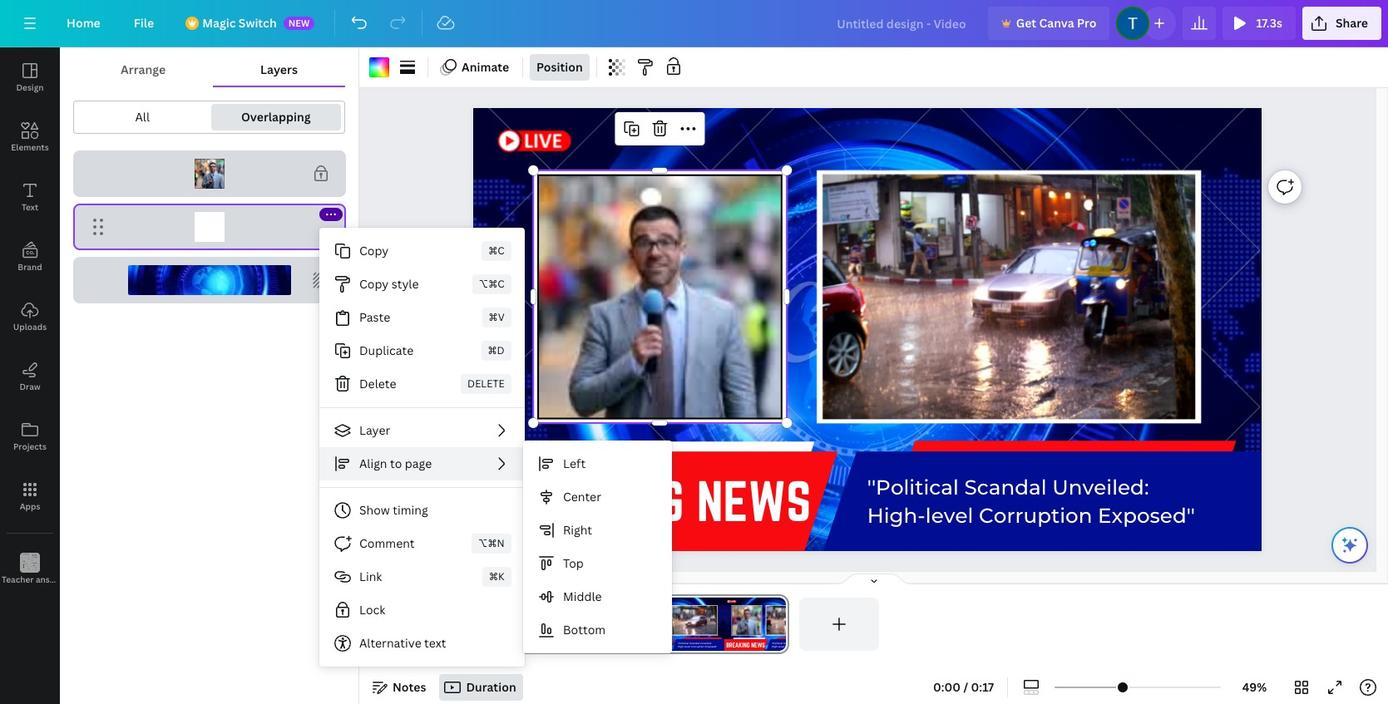 Task type: describe. For each thing, give the bounding box(es) containing it.
animate button
[[435, 54, 516, 81]]

⌘c
[[489, 244, 505, 258]]

new
[[288, 17, 310, 29]]

top
[[563, 556, 584, 572]]

alternative
[[360, 636, 422, 652]]

get
[[1017, 15, 1037, 31]]

corruption
[[980, 504, 1093, 528]]

projects
[[13, 441, 47, 453]]

trimming, end edge slider
[[775, 598, 790, 652]]

position
[[537, 59, 583, 75]]

0:00
[[934, 680, 961, 696]]

design button
[[0, 47, 60, 107]]

49%
[[1243, 680, 1268, 696]]

⌘d
[[488, 344, 505, 358]]

copy for copy style
[[360, 276, 389, 292]]

17.3s button inside main menu bar
[[1224, 7, 1296, 40]]

home
[[67, 15, 100, 31]]

brand button
[[0, 227, 60, 287]]

⌥⌘n
[[478, 537, 505, 551]]

lock button
[[320, 594, 525, 627]]

high-
[[868, 504, 926, 528]]

get canva pro button
[[988, 7, 1110, 40]]

middle
[[563, 589, 602, 605]]

duration button
[[440, 675, 523, 702]]

All button
[[77, 104, 208, 131]]

bottom button
[[523, 614, 673, 647]]

delete
[[360, 376, 397, 392]]

level
[[926, 504, 974, 528]]

text
[[425, 636, 446, 652]]

teacher
[[2, 574, 34, 586]]

elements button
[[0, 107, 60, 167]]

delete
[[468, 377, 505, 391]]

elements
[[11, 141, 49, 153]]

apps
[[20, 501, 40, 513]]

alternative text
[[360, 636, 446, 652]]

Design title text field
[[824, 7, 982, 40]]

magic
[[202, 15, 236, 31]]

draw button
[[0, 347, 60, 407]]

uploads
[[13, 321, 47, 333]]

/
[[964, 680, 969, 696]]

apps button
[[0, 467, 60, 527]]

get canva pro
[[1017, 15, 1097, 31]]

align to page button
[[320, 448, 525, 481]]

paste
[[360, 310, 390, 325]]

alternative text button
[[320, 627, 525, 661]]

comment
[[360, 536, 415, 552]]

left button
[[523, 448, 673, 481]]

share
[[1336, 15, 1369, 31]]

trimming, start edge slider
[[443, 598, 458, 652]]

0:17
[[972, 680, 995, 696]]

17.3s inside main menu bar
[[1257, 15, 1283, 31]]

''political
[[868, 475, 960, 500]]

share button
[[1303, 7, 1382, 40]]

draw
[[19, 381, 40, 393]]

⌘v
[[489, 310, 505, 325]]

1 vertical spatial 17.3s
[[449, 636, 472, 650]]

canva assistant image
[[1341, 536, 1361, 556]]

copy for copy
[[360, 243, 389, 259]]

#ffffff image
[[369, 57, 389, 77]]

0:00 / 0:17
[[934, 680, 995, 696]]

arrange button
[[73, 54, 213, 86]]

breaking
[[489, 471, 685, 532]]

arrange
[[121, 62, 166, 77]]

center
[[563, 489, 602, 505]]

right
[[563, 523, 593, 538]]



Task type: locate. For each thing, give the bounding box(es) containing it.
17.3s right text
[[449, 636, 472, 650]]

pro
[[1078, 15, 1097, 31]]

design
[[16, 82, 44, 93]]

all
[[135, 109, 150, 125]]

show timing button
[[320, 494, 525, 528]]

page
[[405, 456, 432, 472]]

1 vertical spatial 17.3s button
[[449, 635, 472, 652]]

0 horizontal spatial 17.3s button
[[449, 635, 472, 652]]

17.3s button
[[1224, 7, 1296, 40], [449, 635, 472, 652]]

0 vertical spatial 17.3s button
[[1224, 7, 1296, 40]]

Overlapping button
[[211, 104, 341, 131]]

17.3s left the share dropdown button
[[1257, 15, 1283, 31]]

link
[[360, 569, 382, 585]]

show timing
[[360, 503, 428, 518]]

⌥⌘c
[[479, 277, 505, 291]]

layer
[[360, 423, 391, 439]]

position button
[[530, 54, 590, 81]]

⌘k
[[489, 570, 505, 584]]

main menu bar
[[0, 0, 1389, 47]]

duplicate
[[360, 343, 414, 359]]

copy style
[[360, 276, 419, 292]]

17.3s button left the share dropdown button
[[1224, 7, 1296, 40]]

scandal
[[965, 475, 1048, 500]]

timing
[[393, 503, 428, 518]]

style
[[392, 276, 419, 292]]

news
[[697, 471, 812, 532]]

17.3s
[[1257, 15, 1283, 31], [449, 636, 472, 650]]

;
[[29, 576, 31, 587]]

layer button
[[320, 414, 525, 448]]

duration
[[466, 680, 517, 696]]

2 copy from the top
[[360, 276, 389, 292]]

teacher answer keys
[[2, 574, 85, 586]]

home link
[[53, 7, 114, 40]]

hide pages image
[[834, 573, 914, 587]]

projects button
[[0, 407, 60, 467]]

layers button
[[213, 54, 345, 86]]

middle button
[[523, 581, 673, 614]]

animate
[[462, 59, 509, 75]]

overlapping
[[241, 109, 311, 125]]

file
[[134, 15, 154, 31]]

to
[[390, 456, 402, 472]]

notes button
[[366, 675, 433, 702]]

brand
[[18, 261, 42, 273]]

right button
[[523, 514, 673, 548]]

copy left style
[[360, 276, 389, 292]]

0 vertical spatial 17.3s
[[1257, 15, 1283, 31]]

text
[[22, 201, 38, 213]]

1 vertical spatial copy
[[360, 276, 389, 292]]

1 horizontal spatial 17.3s
[[1257, 15, 1283, 31]]

align to page
[[360, 456, 432, 472]]

align to page menu
[[523, 441, 673, 654]]

49% button
[[1228, 675, 1282, 702]]

unveiled:
[[1053, 475, 1150, 500]]

keys
[[67, 574, 85, 586]]

file button
[[120, 7, 167, 40]]

left
[[563, 456, 586, 472]]

bottom
[[563, 622, 606, 638]]

answer
[[36, 574, 65, 586]]

magic switch
[[202, 15, 277, 31]]

17.3s button right text
[[449, 635, 472, 652]]

copy
[[360, 243, 389, 259], [360, 276, 389, 292]]

lock
[[360, 603, 386, 618]]

text button
[[0, 167, 60, 227]]

switch
[[239, 15, 277, 31]]

exposed''
[[1099, 504, 1196, 528]]

1 horizontal spatial 17.3s button
[[1224, 7, 1296, 40]]

top button
[[523, 548, 673, 581]]

canva
[[1040, 15, 1075, 31]]

breaking news
[[489, 471, 812, 532]]

0 horizontal spatial 17.3s
[[449, 636, 472, 650]]

copy up copy style
[[360, 243, 389, 259]]

uploads button
[[0, 287, 60, 347]]

1 copy from the top
[[360, 243, 389, 259]]

notes
[[393, 680, 426, 696]]

''political scandal unveiled: high-level corruption exposed''
[[868, 475, 1196, 528]]

layers
[[261, 62, 298, 77]]

0 vertical spatial copy
[[360, 243, 389, 259]]

side panel tab list
[[0, 47, 85, 600]]

center button
[[523, 481, 673, 514]]



Task type: vqa. For each thing, say whether or not it's contained in the screenshot.
Folder for Folder
no



